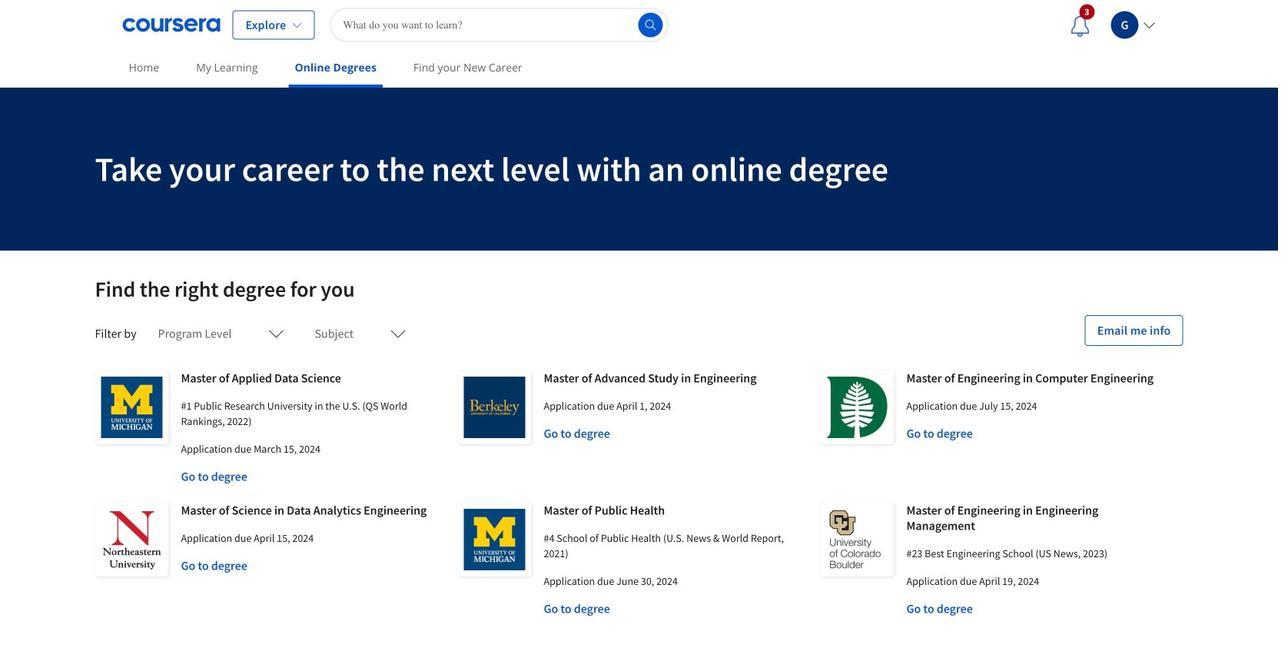 Task type: locate. For each thing, give the bounding box(es) containing it.
1 vertical spatial university of michigan image
[[458, 503, 532, 577]]

0 vertical spatial university of michigan image
[[95, 371, 169, 444]]

university of michigan image
[[95, 371, 169, 444], [458, 503, 532, 577]]

university of california, berkeley image
[[458, 371, 532, 444]]

coursera image
[[123, 13, 220, 37]]

0 horizontal spatial university of michigan image
[[95, 371, 169, 444]]

university of colorado boulder image
[[821, 503, 895, 577]]

None search field
[[330, 8, 669, 42]]



Task type: describe. For each thing, give the bounding box(es) containing it.
What do you want to learn? text field
[[330, 8, 669, 42]]

northeastern university image
[[95, 503, 169, 577]]

dartmouth college image
[[821, 371, 895, 444]]

1 horizontal spatial university of michigan image
[[458, 503, 532, 577]]



Task type: vqa. For each thing, say whether or not it's contained in the screenshot.
existing
no



